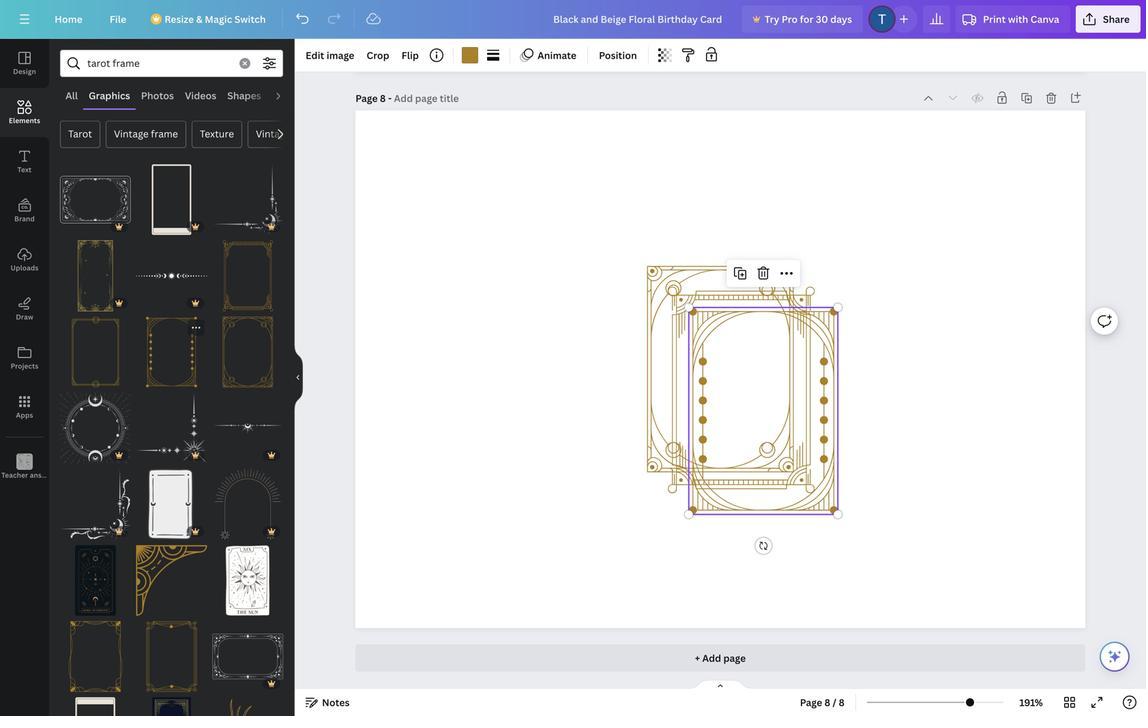 Task type: describe. For each thing, give the bounding box(es) containing it.
esoteric tarot frame border image
[[60, 241, 131, 311]]

8 for /
[[825, 696, 830, 709]]

+
[[695, 652, 700, 665]]

flip button
[[396, 44, 424, 66]]

print
[[983, 13, 1006, 26]]

vintage for vintage paper
[[256, 127, 290, 140]]

show pages image
[[688, 680, 753, 691]]

texture
[[200, 127, 234, 140]]

tarot card frame image
[[60, 698, 131, 716]]

-
[[388, 92, 392, 105]]

page for page 8 / 8
[[800, 696, 822, 709]]

for
[[800, 13, 814, 26]]

notes button
[[300, 692, 355, 714]]

file
[[110, 13, 126, 26]]

all button
[[60, 83, 83, 108]]

design
[[13, 67, 36, 76]]

occult esoteric vintage tarot card. image
[[136, 469, 207, 540]]

pro
[[782, 13, 798, 26]]

print with canva button
[[956, 5, 1071, 33]]

design button
[[0, 39, 49, 88]]

tarot
[[68, 127, 92, 140]]

2 horizontal spatial 8
[[839, 696, 845, 709]]

edit image button
[[300, 44, 360, 66]]

shapes button
[[222, 83, 267, 108]]

page 8 / 8
[[800, 696, 845, 709]]

apps
[[16, 411, 33, 420]]

edit
[[306, 49, 324, 62]]

draw
[[16, 313, 33, 322]]

uploads button
[[0, 235, 49, 285]]

crop button
[[361, 44, 395, 66]]

191% button
[[1009, 692, 1054, 714]]

answer
[[30, 471, 54, 480]]

tarot card frame with footer image
[[136, 164, 207, 235]]

add
[[702, 652, 721, 665]]

photos
[[141, 89, 174, 102]]

try
[[765, 13, 780, 26]]

resize & magic switch
[[165, 13, 266, 26]]

frame
[[151, 127, 178, 140]]

flip
[[402, 49, 419, 62]]

projects
[[11, 362, 38, 371]]

resize
[[165, 13, 194, 26]]

image
[[327, 49, 354, 62]]

magic
[[205, 13, 232, 26]]

hide image
[[294, 345, 303, 410]]

&
[[196, 13, 203, 26]]

videos
[[185, 89, 216, 102]]

Page title text field
[[394, 91, 460, 105]]

vintage frame button
[[106, 121, 186, 148]]

canva assistant image
[[1107, 649, 1123, 665]]

text
[[18, 165, 32, 174]]

page 8 / 8 button
[[795, 692, 850, 714]]

text button
[[0, 137, 49, 186]]

/
[[833, 696, 837, 709]]

all
[[66, 89, 78, 102]]

print with canva
[[983, 13, 1060, 26]]

graphics
[[89, 89, 130, 102]]

crop
[[367, 49, 389, 62]]

mystical monoline frame image
[[212, 469, 283, 540]]

uploads
[[11, 263, 39, 273]]

30
[[816, 13, 828, 26]]

edit image
[[306, 49, 354, 62]]

vintage paper button
[[248, 121, 328, 148]]

file button
[[99, 5, 137, 33]]

canva
[[1031, 13, 1060, 26]]

vintage frame
[[114, 127, 178, 140]]

astrology tarot card frame image
[[136, 698, 207, 716]]



Task type: locate. For each thing, give the bounding box(es) containing it.
0 horizontal spatial 8
[[380, 92, 386, 105]]

apps button
[[0, 383, 49, 432]]

brand
[[14, 214, 35, 223]]

page left -
[[356, 92, 378, 105]]

keys
[[56, 471, 71, 480]]

projects button
[[0, 334, 49, 383]]

resize & magic switch button
[[143, 5, 277, 33]]

notes
[[322, 696, 350, 709]]

8
[[380, 92, 386, 105], [825, 696, 830, 709], [839, 696, 845, 709]]

side panel tab list
[[0, 39, 71, 492]]

with
[[1008, 13, 1029, 26]]

page inside 'button'
[[800, 696, 822, 709]]

8 right /
[[839, 696, 845, 709]]

1 vertical spatial page
[[800, 696, 822, 709]]

minimalist sun frame image
[[212, 698, 283, 716]]

shapes
[[227, 89, 261, 102]]

videos button
[[179, 83, 222, 108]]

days
[[831, 13, 852, 26]]

home
[[55, 13, 82, 26]]

brand button
[[0, 186, 49, 235]]

vintage paper
[[256, 127, 320, 140]]

draw button
[[0, 285, 49, 334]]

vintage left paper
[[256, 127, 290, 140]]

group
[[136, 156, 207, 235], [212, 156, 283, 235], [60, 164, 131, 235], [60, 232, 131, 311], [136, 232, 207, 311], [212, 232, 283, 311], [60, 309, 131, 388], [212, 309, 283, 388], [136, 317, 207, 388], [60, 385, 131, 464], [136, 385, 207, 464], [212, 385, 283, 464], [60, 461, 131, 540], [136, 461, 207, 540], [212, 461, 283, 540], [60, 537, 131, 616], [136, 537, 207, 616], [212, 537, 283, 616], [60, 613, 131, 692], [136, 613, 207, 692], [212, 613, 283, 692], [60, 690, 131, 716], [136, 690, 207, 716], [212, 690, 283, 716]]

share
[[1103, 13, 1130, 26]]

vintage
[[114, 127, 149, 140], [256, 127, 290, 140]]

graphics button
[[83, 83, 136, 108]]

main menu bar
[[0, 0, 1146, 39]]

8 left /
[[825, 696, 830, 709]]

0 horizontal spatial page
[[356, 92, 378, 105]]

photos button
[[136, 83, 179, 108]]

position button
[[594, 44, 643, 66]]

teacher answer keys
[[1, 471, 71, 480]]

0 vertical spatial page
[[356, 92, 378, 105]]

animate button
[[516, 44, 582, 66]]

wheel of fortune tarot card illustration image
[[60, 545, 131, 616]]

vintage left frame
[[114, 127, 149, 140]]

hand drawn tarot card for the sun illustration image
[[212, 545, 283, 616]]

Search elements search field
[[87, 50, 231, 76]]

switch
[[235, 13, 266, 26]]

elements button
[[0, 88, 49, 137]]

share button
[[1076, 5, 1141, 33]]

vintage for vintage frame
[[114, 127, 149, 140]]

+ add page button
[[356, 645, 1086, 672]]

1 vintage from the left
[[114, 127, 149, 140]]

paper
[[293, 127, 320, 140]]

texture button
[[192, 121, 242, 148]]

page left /
[[800, 696, 822, 709]]

+ add page
[[695, 652, 746, 665]]

page
[[356, 92, 378, 105], [800, 696, 822, 709]]

simple halloween tarot full border frame image
[[212, 241, 283, 311], [60, 317, 131, 388], [136, 317, 207, 388], [212, 317, 283, 388], [136, 545, 207, 616], [60, 622, 131, 692], [136, 622, 207, 692]]

animate
[[538, 49, 577, 62]]

8 left -
[[380, 92, 386, 105]]

1 horizontal spatial 8
[[825, 696, 830, 709]]

try pro for 30 days
[[765, 13, 852, 26]]

1 horizontal spatial vintage
[[256, 127, 290, 140]]

page
[[724, 652, 746, 665]]

#b07e09 image
[[462, 47, 478, 63], [462, 47, 478, 63]]

page for page 8 -
[[356, 92, 378, 105]]

8 for -
[[380, 92, 386, 105]]

elements
[[9, 116, 40, 125]]

audio button
[[267, 83, 305, 108]]

0 horizontal spatial vintage
[[114, 127, 149, 140]]

page 8 -
[[356, 92, 394, 105]]

home link
[[44, 5, 93, 33]]

audio
[[272, 89, 299, 102]]

191%
[[1020, 696, 1043, 709]]

teacher
[[1, 471, 28, 480]]

position
[[599, 49, 637, 62]]

1 horizontal spatial page
[[800, 696, 822, 709]]

2 vintage from the left
[[256, 127, 290, 140]]

tarot button
[[60, 121, 100, 148]]

Design title text field
[[542, 5, 737, 33]]

try pro for 30 days button
[[742, 5, 863, 33]]

;
[[24, 472, 26, 480]]



Task type: vqa. For each thing, say whether or not it's contained in the screenshot.
Design button
yes



